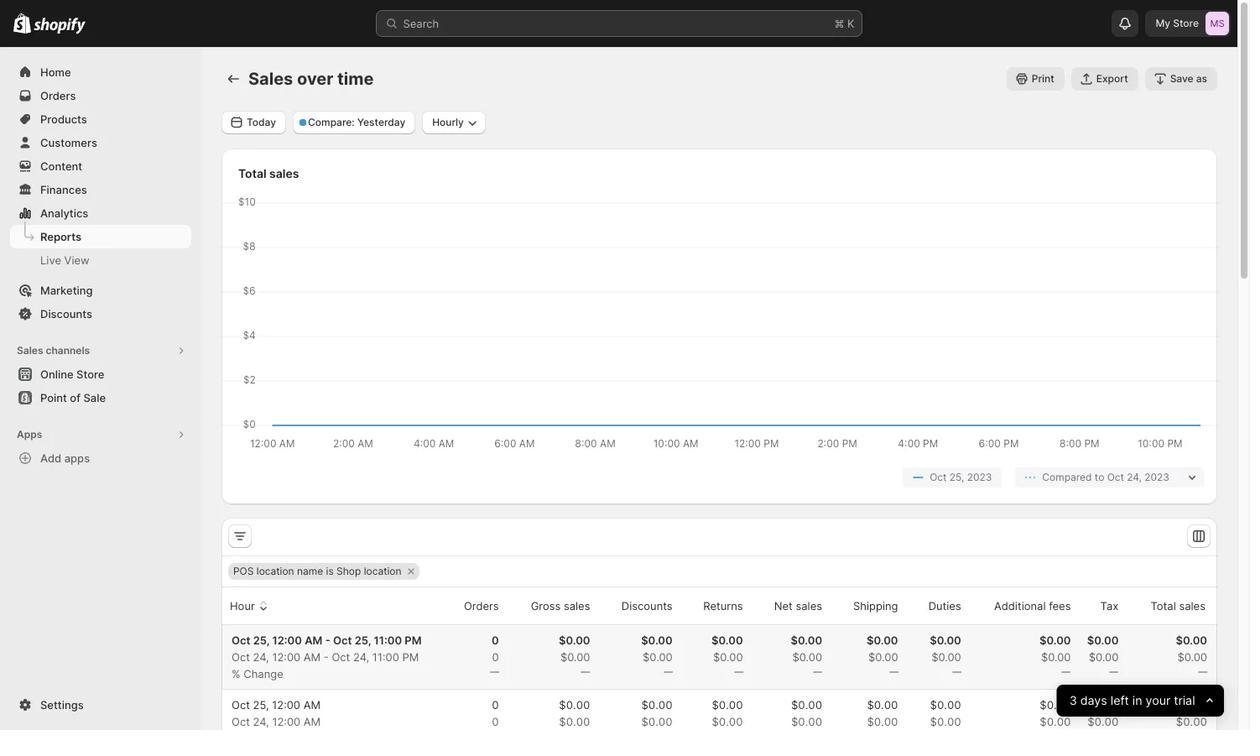Task type: describe. For each thing, give the bounding box(es) containing it.
view
[[64, 253, 89, 267]]

is
[[326, 565, 334, 577]]

point of sale link
[[10, 386, 191, 409]]

as
[[1196, 72, 1207, 85]]

shopify image
[[13, 13, 31, 34]]

additional fees button
[[975, 590, 1074, 622]]

live
[[40, 253, 61, 267]]

apps button
[[10, 423, 191, 446]]

content link
[[10, 154, 191, 178]]

⌘
[[834, 17, 844, 30]]

2 0 from the top
[[492, 650, 499, 664]]

reports link
[[10, 225, 191, 248]]

1 vertical spatial 11:00
[[372, 650, 399, 664]]

3
[[1070, 693, 1077, 708]]

settings
[[40, 698, 84, 712]]

settings link
[[10, 693, 191, 717]]

export
[[1096, 72, 1128, 85]]

trial
[[1174, 693, 1196, 708]]

4 12:00 from the top
[[272, 715, 301, 728]]

hourly
[[432, 116, 464, 128]]

in
[[1133, 693, 1143, 708]]

0 horizontal spatial discounts
[[40, 307, 92, 321]]

1 location from the left
[[257, 565, 294, 577]]

live view
[[40, 253, 89, 267]]

0 vertical spatial pm
[[405, 634, 422, 647]]

25, for oct 25, 12:00 am - oct 25, 11:00 pm oct 24, 12:00 am - oct 24, 11:00 pm % change
[[253, 634, 270, 647]]

my
[[1156, 17, 1171, 29]]

7 $0.00 $0.00 from the left
[[1040, 698, 1071, 728]]

compared
[[1042, 471, 1092, 483]]

products link
[[10, 107, 191, 131]]

online store link
[[10, 362, 191, 386]]

of
[[70, 391, 81, 404]]

sales right net
[[796, 599, 822, 613]]

returns button
[[684, 590, 746, 622]]

1 vertical spatial pm
[[402, 650, 419, 664]]

0 0
[[492, 698, 499, 728]]

6 $0.00 $0.00 from the left
[[930, 698, 961, 728]]

oct 25, 12:00 am oct 24, 12:00 am
[[232, 698, 321, 728]]

9 $0.00 $0.00 from the left
[[1176, 698, 1207, 728]]

point
[[40, 391, 67, 404]]

online store button
[[0, 362, 201, 386]]

additional
[[994, 599, 1046, 613]]

tax
[[1101, 599, 1119, 613]]

orders inside button
[[464, 599, 499, 613]]

3 $0.00 $0.00 from the left
[[712, 698, 743, 728]]

save as button
[[1145, 67, 1218, 91]]

finances
[[40, 183, 87, 196]]

analytics
[[40, 206, 88, 220]]

add apps
[[40, 451, 90, 465]]

sale
[[83, 391, 106, 404]]

time
[[337, 69, 374, 89]]

compared to oct 24, 2023
[[1042, 471, 1170, 483]]

add
[[40, 451, 61, 465]]

tax button
[[1081, 590, 1121, 622]]

0 vertical spatial 11:00
[[374, 634, 402, 647]]

returns
[[703, 599, 743, 613]]

pos location name is shop location
[[233, 565, 402, 577]]

content
[[40, 159, 82, 173]]

⌘ k
[[834, 17, 855, 30]]

0 horizontal spatial total
[[238, 166, 267, 180]]

24, inside "oct 25, 12:00 am oct 24, 12:00 am"
[[253, 715, 269, 728]]

oct 25, 2023
[[930, 471, 992, 483]]

1 0 from the top
[[492, 634, 499, 647]]

hourly button
[[422, 111, 486, 134]]

total inside button
[[1151, 599, 1176, 613]]

0 horizontal spatial total sales
[[238, 166, 299, 180]]

analytics link
[[10, 201, 191, 225]]

print button
[[1007, 67, 1065, 91]]

2 2023 from the left
[[1145, 471, 1170, 483]]

marketing link
[[10, 279, 191, 302]]

1 $0.00 $0.00 from the left
[[559, 698, 590, 728]]

shipping button
[[834, 590, 901, 622]]

discounts link
[[10, 302, 191, 326]]

shipping
[[853, 599, 898, 613]]

compare: yesterday button
[[293, 111, 416, 134]]

fees
[[1049, 599, 1071, 613]]

today button
[[222, 111, 286, 134]]

net sales
[[774, 599, 822, 613]]

3 no change image from the left
[[952, 665, 961, 679]]

2 no change image from the left
[[889, 665, 898, 679]]

1 2023 from the left
[[967, 471, 992, 483]]

left
[[1111, 693, 1129, 708]]

3 0 from the top
[[492, 698, 499, 712]]

apps
[[64, 451, 90, 465]]

sales over time
[[248, 69, 374, 89]]

apps
[[17, 428, 42, 441]]

sales inside button
[[1179, 599, 1206, 613]]

save
[[1170, 72, 1194, 85]]

4 0 from the top
[[492, 715, 499, 728]]



Task type: locate. For each thing, give the bounding box(es) containing it.
finances link
[[10, 178, 191, 201]]

no change image up left
[[1110, 665, 1119, 679]]

0 vertical spatial sales
[[248, 69, 293, 89]]

hour
[[230, 599, 255, 613]]

no change image up 3 days left in your trial dropdown button
[[1198, 665, 1207, 679]]

products
[[40, 112, 87, 126]]

1 vertical spatial discounts
[[622, 599, 673, 613]]

home
[[40, 65, 71, 79]]

export button
[[1071, 67, 1138, 91]]

2 12:00 from the top
[[272, 650, 301, 664]]

0 vertical spatial store
[[1173, 17, 1199, 29]]

channels
[[46, 344, 90, 357]]

total sales down today
[[238, 166, 299, 180]]

discounts button
[[602, 590, 675, 622]]

1 vertical spatial sales
[[17, 344, 43, 357]]

sales down today
[[269, 166, 299, 180]]

live view link
[[10, 248, 191, 272]]

my store
[[1156, 17, 1199, 29]]

0 horizontal spatial store
[[76, 368, 104, 381]]

orders left gross
[[464, 599, 499, 613]]

1 horizontal spatial total sales
[[1151, 599, 1206, 613]]

3 days left in your trial button
[[1057, 685, 1224, 717]]

to
[[1095, 471, 1104, 483]]

1 12:00 from the top
[[272, 634, 302, 647]]

no change image down the returns
[[734, 665, 743, 679]]

sales for sales channels
[[17, 344, 43, 357]]

no change image down net sales
[[813, 665, 822, 679]]

over
[[297, 69, 333, 89]]

sales channels button
[[10, 339, 191, 362]]

pos
[[233, 565, 254, 577]]

discounts left returns button
[[622, 599, 673, 613]]

1 horizontal spatial sales
[[248, 69, 293, 89]]

5 no change image from the left
[[1110, 665, 1119, 679]]

1 vertical spatial total sales
[[1151, 599, 1206, 613]]

2 location from the left
[[364, 565, 402, 577]]

am
[[305, 634, 323, 647], [304, 650, 321, 664], [303, 698, 321, 712], [304, 715, 321, 728]]

5 $0.00 $0.00 from the left
[[867, 698, 898, 728]]

sales
[[248, 69, 293, 89], [17, 344, 43, 357]]

store up the sale
[[76, 368, 104, 381]]

25, for oct 25, 12:00 am oct 24, 12:00 am
[[253, 698, 269, 712]]

3 days left in your trial
[[1070, 693, 1196, 708]]

home link
[[10, 60, 191, 84]]

no change image down shipping
[[889, 665, 898, 679]]

no change image
[[581, 665, 590, 679], [663, 665, 673, 679], [734, 665, 743, 679], [813, 665, 822, 679], [1110, 665, 1119, 679], [1198, 665, 1207, 679]]

sales inside button
[[17, 344, 43, 357]]

2 no change image from the left
[[663, 665, 673, 679]]

24,
[[1127, 471, 1142, 483], [253, 650, 269, 664], [353, 650, 369, 664], [253, 715, 269, 728]]

no change image up the 3
[[1062, 665, 1071, 679]]

8 $0.00 $0.00 from the left
[[1088, 698, 1119, 728]]

1 vertical spatial -
[[324, 650, 329, 664]]

sales right tax
[[1179, 599, 1206, 613]]

discounts inside button
[[622, 599, 673, 613]]

store
[[1173, 17, 1199, 29], [76, 368, 104, 381]]

4 $0.00 $0.00 from the left
[[791, 698, 822, 728]]

gross
[[531, 599, 561, 613]]

discounts
[[40, 307, 92, 321], [622, 599, 673, 613]]

net
[[774, 599, 793, 613]]

store for my store
[[1173, 17, 1199, 29]]

add apps button
[[10, 446, 191, 470]]

1 horizontal spatial 2023
[[1145, 471, 1170, 483]]

1 no change image from the left
[[490, 665, 499, 679]]

my store image
[[1206, 12, 1229, 35]]

$0.00 $0.00
[[559, 698, 590, 728], [641, 698, 673, 728], [712, 698, 743, 728], [791, 698, 822, 728], [867, 698, 898, 728], [930, 698, 961, 728], [1040, 698, 1071, 728], [1088, 698, 1119, 728], [1176, 698, 1207, 728]]

0 horizontal spatial location
[[257, 565, 294, 577]]

orders inside "link"
[[40, 89, 76, 102]]

orders button
[[445, 590, 501, 622]]

0 vertical spatial -
[[325, 634, 330, 647]]

compare:
[[308, 116, 355, 128]]

0 vertical spatial total sales
[[238, 166, 299, 180]]

1 vertical spatial store
[[76, 368, 104, 381]]

gross sales
[[531, 599, 590, 613]]

customers link
[[10, 131, 191, 154]]

online store
[[40, 368, 104, 381]]

k
[[847, 17, 855, 30]]

location right shop
[[364, 565, 402, 577]]

location
[[257, 565, 294, 577], [364, 565, 402, 577]]

25, inside "oct 25, 12:00 am oct 24, 12:00 am"
[[253, 698, 269, 712]]

1 horizontal spatial location
[[364, 565, 402, 577]]

name
[[297, 565, 323, 577]]

$0.00
[[559, 634, 590, 647], [641, 634, 673, 647], [712, 634, 743, 647], [791, 634, 822, 647], [867, 634, 898, 647], [930, 634, 961, 647], [1040, 634, 1071, 647], [1087, 634, 1119, 647], [1176, 634, 1207, 647], [560, 650, 590, 664], [643, 650, 673, 664], [713, 650, 743, 664], [793, 650, 822, 664], [868, 650, 898, 664], [932, 650, 961, 664], [1041, 650, 1071, 664], [1089, 650, 1119, 664], [1178, 650, 1207, 664], [559, 698, 590, 712], [641, 698, 673, 712], [712, 698, 743, 712], [791, 698, 822, 712], [867, 698, 898, 712], [930, 698, 961, 712], [1040, 698, 1071, 712], [1088, 698, 1119, 712], [1176, 698, 1207, 712], [559, 715, 590, 728], [641, 715, 673, 728], [712, 715, 743, 728], [791, 715, 822, 728], [867, 715, 898, 728], [930, 715, 961, 728], [1040, 715, 1071, 728], [1088, 715, 1119, 728], [1176, 715, 1207, 728]]

online
[[40, 368, 74, 381]]

1 horizontal spatial discounts
[[622, 599, 673, 613]]

pm
[[405, 634, 422, 647], [402, 650, 419, 664]]

no change image down the duties
[[952, 665, 961, 679]]

total
[[238, 166, 267, 180], [1151, 599, 1176, 613]]

days
[[1081, 693, 1108, 708]]

change
[[244, 667, 283, 680]]

oct 25, 12:00 am - oct 25, 11:00 pm oct 24, 12:00 am - oct 24, 11:00 pm % change
[[232, 634, 422, 680]]

store right my
[[1173, 17, 1199, 29]]

orders down home
[[40, 89, 76, 102]]

no change image
[[490, 665, 499, 679], [889, 665, 898, 679], [952, 665, 961, 679], [1062, 665, 1071, 679]]

0 vertical spatial discounts
[[40, 307, 92, 321]]

4 no change image from the left
[[1062, 665, 1071, 679]]

reports
[[40, 230, 81, 243]]

25, for oct 25, 2023
[[950, 471, 964, 483]]

1 vertical spatial total
[[1151, 599, 1176, 613]]

total down today dropdown button
[[238, 166, 267, 180]]

customers
[[40, 136, 97, 149]]

total sales right tax
[[1151, 599, 1206, 613]]

location right "pos"
[[257, 565, 294, 577]]

compare: yesterday
[[308, 116, 405, 128]]

oct
[[930, 471, 947, 483], [1107, 471, 1124, 483], [232, 634, 250, 647], [333, 634, 352, 647], [232, 650, 250, 664], [332, 650, 350, 664], [232, 698, 250, 712], [232, 715, 250, 728]]

point of sale
[[40, 391, 106, 404]]

sales channels
[[17, 344, 90, 357]]

store for online store
[[76, 368, 104, 381]]

hour button
[[227, 590, 274, 622]]

sales up today
[[248, 69, 293, 89]]

0 horizontal spatial sales
[[17, 344, 43, 357]]

sales
[[269, 166, 299, 180], [564, 599, 590, 613], [796, 599, 822, 613], [1179, 599, 1206, 613]]

no change image up 0 0
[[490, 665, 499, 679]]

0 horizontal spatial 2023
[[967, 471, 992, 483]]

sales right gross
[[564, 599, 590, 613]]

11:00
[[374, 634, 402, 647], [372, 650, 399, 664]]

1 horizontal spatial orders
[[464, 599, 499, 613]]

point of sale button
[[0, 386, 201, 409]]

1 no change image from the left
[[581, 665, 590, 679]]

no change image down discounts button at the bottom
[[663, 665, 673, 679]]

sales up online
[[17, 344, 43, 357]]

0 horizontal spatial orders
[[40, 89, 76, 102]]

duties button
[[909, 590, 964, 622]]

marketing
[[40, 284, 93, 297]]

sales for sales over time
[[248, 69, 293, 89]]

store inside button
[[76, 368, 104, 381]]

additional fees
[[994, 599, 1071, 613]]

orders
[[40, 89, 76, 102], [464, 599, 499, 613]]

%
[[232, 667, 240, 680]]

discounts down marketing
[[40, 307, 92, 321]]

4 no change image from the left
[[813, 665, 822, 679]]

1 horizontal spatial total
[[1151, 599, 1176, 613]]

6 no change image from the left
[[1198, 665, 1207, 679]]

save as
[[1170, 72, 1207, 85]]

1 vertical spatial orders
[[464, 599, 499, 613]]

1 horizontal spatial store
[[1173, 17, 1199, 29]]

shop
[[337, 565, 361, 577]]

3 12:00 from the top
[[272, 698, 300, 712]]

no change image down gross sales
[[581, 665, 590, 679]]

orders link
[[10, 84, 191, 107]]

2023
[[967, 471, 992, 483], [1145, 471, 1170, 483]]

net sales button
[[755, 590, 825, 622]]

total right tax
[[1151, 599, 1176, 613]]

0 vertical spatial total
[[238, 166, 267, 180]]

0 vertical spatial orders
[[40, 89, 76, 102]]

3 no change image from the left
[[734, 665, 743, 679]]

your
[[1146, 693, 1171, 708]]

total sales inside button
[[1151, 599, 1206, 613]]

yesterday
[[357, 116, 405, 128]]

search
[[403, 17, 439, 30]]

duties
[[929, 599, 961, 613]]

2 $0.00 $0.00 from the left
[[641, 698, 673, 728]]

shopify image
[[34, 17, 86, 34]]

today
[[247, 116, 276, 128]]



Task type: vqa. For each thing, say whether or not it's contained in the screenshot.


